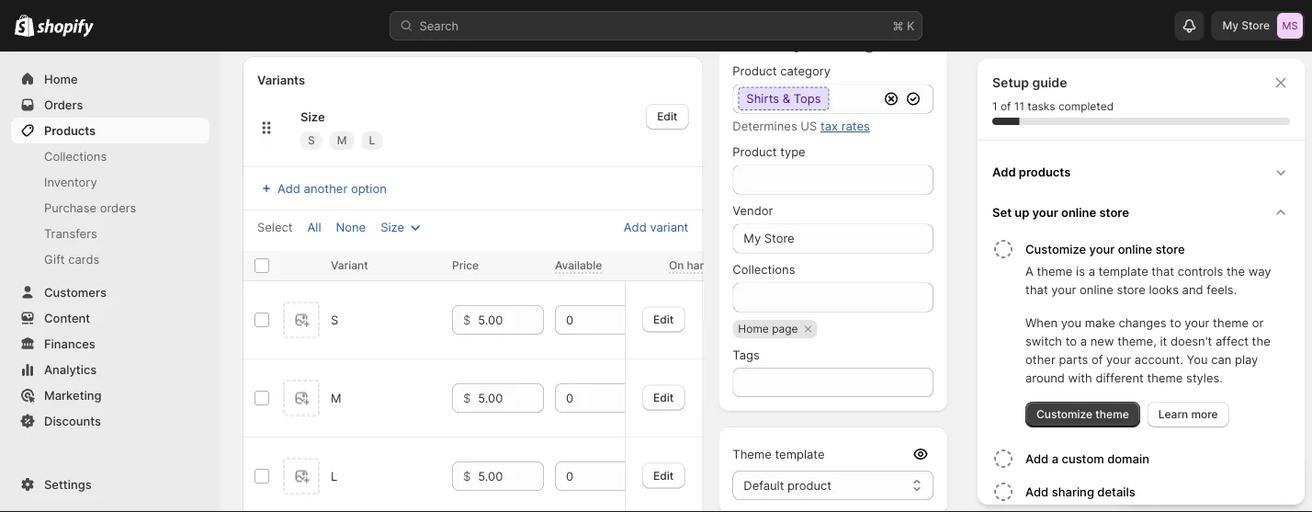 Task type: describe. For each thing, give the bounding box(es) containing it.
gift cards
[[44, 252, 100, 266]]

k
[[907, 18, 915, 33]]

1 vertical spatial that
[[1026, 282, 1049, 296]]

product for product type
[[733, 145, 777, 159]]

1 horizontal spatial that
[[1152, 264, 1175, 278]]

add for add a custom domain
[[1026, 451, 1049, 466]]

0 horizontal spatial shopify image
[[15, 14, 34, 37]]

tax
[[821, 119, 838, 133]]

⌘
[[893, 18, 904, 33]]

add a custom domain button
[[1026, 442, 1298, 475]]

customize theme
[[1037, 408, 1130, 421]]

store
[[1242, 19, 1271, 32]]

default product
[[744, 478, 832, 492]]

store inside a theme is a template that controls the way that your online store looks and feels.
[[1117, 282, 1146, 296]]

and
[[1183, 282, 1204, 296]]

theme down account.
[[1148, 370, 1184, 385]]

size button
[[370, 214, 436, 240]]

size inside dropdown button
[[381, 220, 404, 234]]

tags
[[733, 348, 760, 362]]

none button
[[325, 214, 377, 240]]

product for product organization
[[733, 38, 779, 52]]

discounts link
[[11, 408, 210, 434]]

account.
[[1135, 352, 1184, 366]]

add products button
[[986, 152, 1298, 192]]

Tags text field
[[733, 368, 934, 397]]

customize your online store
[[1026, 242, 1186, 256]]

inventory link
[[11, 169, 210, 195]]

Collections text field
[[733, 283, 934, 312]]

guide
[[1033, 75, 1068, 91]]

styles.
[[1187, 370, 1224, 385]]

edit link for m
[[643, 385, 685, 410]]

tax rates link
[[821, 119, 870, 133]]

all
[[308, 220, 321, 234]]

set
[[993, 205, 1012, 219]]

the inside a theme is a template that controls the way that your online store looks and feels.
[[1227, 264, 1246, 278]]

mark add a custom domain as done image
[[993, 448, 1015, 470]]

around
[[1026, 370, 1065, 385]]

online inside a theme is a template that controls the way that your online store looks and feels.
[[1080, 282, 1114, 296]]

0 horizontal spatial l
[[331, 469, 338, 483]]

add another option button
[[246, 176, 398, 201]]

type
[[781, 145, 806, 159]]

add for add another option
[[278, 181, 301, 195]]

learn
[[1159, 408, 1189, 421]]

add variant
[[624, 220, 689, 234]]

0 horizontal spatial size
[[301, 109, 325, 124]]

play
[[1236, 352, 1259, 366]]

product for product category
[[733, 64, 777, 78]]

doesn't
[[1171, 334, 1213, 348]]

finances link
[[11, 331, 210, 357]]

vendor
[[733, 204, 773, 218]]

when
[[1026, 315, 1058, 330]]

or
[[1253, 315, 1264, 330]]

customize your online store button
[[1026, 233, 1298, 262]]

1 vertical spatial s
[[331, 313, 339, 327]]

theme
[[733, 447, 772, 461]]

search
[[420, 18, 459, 33]]

you
[[1187, 352, 1209, 366]]

can
[[1212, 352, 1232, 366]]

discounts
[[44, 414, 101, 428]]

variants
[[257, 73, 305, 87]]

$ for s
[[463, 313, 471, 327]]

theme,
[[1118, 334, 1157, 348]]

your up different
[[1107, 352, 1132, 366]]

$ text field for s
[[478, 305, 544, 335]]

finances
[[44, 336, 95, 351]]

completed
[[1059, 100, 1114, 113]]

product organization
[[733, 38, 854, 52]]

all button
[[296, 214, 332, 240]]

home for home
[[44, 72, 78, 86]]

option
[[351, 181, 387, 195]]

your up doesn't at the right of page
[[1185, 315, 1210, 330]]

$ text field
[[478, 383, 544, 413]]

theme down different
[[1096, 408, 1130, 421]]

home page
[[739, 322, 799, 336]]

options element for $ text field on the bottom left of the page
[[331, 391, 342, 405]]

setup guide dialog
[[978, 59, 1305, 512]]

edit link for l
[[643, 463, 685, 488]]

home link
[[11, 66, 210, 92]]

my store image
[[1278, 13, 1304, 39]]

collections link
[[11, 143, 210, 169]]

my
[[1223, 19, 1239, 32]]

0 vertical spatial m
[[337, 134, 347, 147]]

customize your online store element
[[989, 262, 1298, 427]]

options element for $ text box for l
[[331, 469, 338, 483]]

variant
[[331, 259, 368, 272]]

marketing
[[44, 388, 102, 402]]

1 vertical spatial m
[[331, 391, 342, 405]]

customers
[[44, 285, 107, 299]]

you
[[1062, 315, 1082, 330]]

changes
[[1119, 315, 1167, 330]]

product category
[[733, 64, 831, 78]]

parts
[[1059, 352, 1089, 366]]

your inside a theme is a template that controls the way that your online store looks and feels.
[[1052, 282, 1077, 296]]

edit for l
[[654, 469, 674, 482]]

purchase orders
[[44, 200, 136, 215]]

transfers link
[[11, 221, 210, 246]]

my store
[[1223, 19, 1271, 32]]

other
[[1026, 352, 1056, 366]]

online inside button
[[1062, 205, 1097, 219]]

up
[[1015, 205, 1030, 219]]

products
[[1019, 165, 1071, 179]]

online inside button
[[1119, 242, 1153, 256]]

add sharing details button
[[1026, 475, 1298, 508]]

category
[[781, 64, 831, 78]]

customize for customize your online store
[[1026, 242, 1087, 256]]

a inside when you make changes to your theme or switch to a new theme, it doesn't affect the other parts of your account. you can play around with different theme styles.
[[1081, 334, 1088, 348]]

home for home page
[[739, 322, 769, 336]]

0 vertical spatial of
[[1001, 100, 1012, 113]]

orders
[[44, 97, 83, 112]]

1 horizontal spatial to
[[1171, 315, 1182, 330]]

default
[[744, 478, 785, 492]]

learn more
[[1159, 408, 1219, 421]]

inventory
[[44, 175, 97, 189]]

select
[[257, 220, 293, 234]]



Task type: vqa. For each thing, say whether or not it's contained in the screenshot.
Rayon associated with 100% Rayon / White / XS
no



Task type: locate. For each thing, give the bounding box(es) containing it.
product
[[733, 38, 779, 52], [733, 64, 777, 78], [733, 145, 777, 159]]

add inside add another option button
[[278, 181, 301, 195]]

1 vertical spatial customize
[[1037, 408, 1093, 421]]

mark add sharing details as done image
[[993, 481, 1015, 503]]

2 vertical spatial $
[[463, 469, 471, 483]]

add left another
[[278, 181, 301, 195]]

⌘ k
[[893, 18, 915, 33]]

2 vertical spatial store
[[1117, 282, 1146, 296]]

options element
[[331, 313, 339, 327], [331, 391, 342, 405], [331, 469, 338, 483]]

setup
[[993, 75, 1030, 91]]

learn more link
[[1148, 402, 1230, 427]]

1 vertical spatial template
[[775, 447, 825, 461]]

1 vertical spatial options element
[[331, 391, 342, 405]]

looks
[[1150, 282, 1179, 296]]

3 $ from the top
[[463, 469, 471, 483]]

edit for m
[[654, 390, 674, 404]]

0 vertical spatial edit link
[[643, 306, 685, 332]]

options element containing s
[[331, 313, 339, 327]]

$ text field
[[478, 305, 544, 335], [478, 462, 544, 491]]

1 horizontal spatial the
[[1253, 334, 1271, 348]]

mark customize your online store as done image
[[993, 238, 1015, 260]]

your inside button
[[1033, 205, 1059, 219]]

0 vertical spatial that
[[1152, 264, 1175, 278]]

0 vertical spatial customize
[[1026, 242, 1087, 256]]

your down set up your online store button
[[1090, 242, 1115, 256]]

home page link
[[739, 320, 799, 338]]

analytics
[[44, 362, 97, 376]]

size down 'variants'
[[301, 109, 325, 124]]

Vendor text field
[[733, 224, 934, 253]]

the inside when you make changes to your theme or switch to a new theme, it doesn't affect the other parts of your account. you can play around with different theme styles.
[[1253, 334, 1271, 348]]

none
[[336, 220, 366, 234]]

settings link
[[11, 472, 210, 497]]

0 vertical spatial a
[[1089, 264, 1096, 278]]

product down determines
[[733, 145, 777, 159]]

0 vertical spatial l
[[369, 134, 375, 147]]

2 vertical spatial options element
[[331, 469, 338, 483]]

add inside add variant button
[[624, 220, 647, 234]]

0 horizontal spatial collections
[[44, 149, 107, 163]]

$ for m
[[463, 391, 471, 405]]

add left variant
[[624, 220, 647, 234]]

theme template
[[733, 447, 825, 461]]

template inside a theme is a template that controls the way that your online store looks and feels.
[[1099, 264, 1149, 278]]

0 horizontal spatial a
[[1052, 451, 1059, 466]]

customize theme link
[[1026, 402, 1141, 427]]

that down a
[[1026, 282, 1049, 296]]

customize
[[1026, 242, 1087, 256], [1037, 408, 1093, 421]]

$ text field down $ text field on the bottom left of the page
[[478, 462, 544, 491]]

add right mark add sharing details as done image
[[1026, 484, 1049, 499]]

a
[[1026, 264, 1034, 278]]

more
[[1192, 408, 1219, 421]]

1 $ from the top
[[463, 313, 471, 327]]

online
[[1062, 205, 1097, 219], [1119, 242, 1153, 256], [1080, 282, 1114, 296]]

Product category text field
[[733, 84, 879, 114]]

1 horizontal spatial s
[[331, 313, 339, 327]]

add another option
[[278, 181, 387, 195]]

size
[[301, 109, 325, 124], [381, 220, 404, 234]]

size right none
[[381, 220, 404, 234]]

1 of 11 tasks completed
[[993, 100, 1114, 113]]

2 $ text field from the top
[[478, 462, 544, 491]]

a left custom
[[1052, 451, 1059, 466]]

edit link for s
[[643, 306, 685, 332]]

1 vertical spatial of
[[1092, 352, 1104, 366]]

store left looks
[[1117, 282, 1146, 296]]

$ for l
[[463, 469, 471, 483]]

1 vertical spatial l
[[331, 469, 338, 483]]

1 horizontal spatial of
[[1092, 352, 1104, 366]]

3 options element from the top
[[331, 469, 338, 483]]

1 vertical spatial $ text field
[[478, 462, 544, 491]]

1 vertical spatial edit link
[[643, 385, 685, 410]]

1 horizontal spatial shopify image
[[37, 19, 94, 37]]

orders
[[100, 200, 136, 215]]

0 vertical spatial online
[[1062, 205, 1097, 219]]

0 vertical spatial $ text field
[[478, 305, 544, 335]]

0 vertical spatial store
[[1100, 205, 1130, 219]]

add for add products
[[993, 165, 1016, 179]]

purchase orders link
[[11, 195, 210, 221]]

1 vertical spatial to
[[1066, 334, 1078, 348]]

2 product from the top
[[733, 64, 777, 78]]

0 horizontal spatial home
[[44, 72, 78, 86]]

template up product on the right
[[775, 447, 825, 461]]

add a custom domain
[[1026, 451, 1150, 466]]

edit inside dropdown button
[[657, 110, 678, 123]]

3 product from the top
[[733, 145, 777, 159]]

template
[[1099, 264, 1149, 278], [775, 447, 825, 461]]

page
[[772, 322, 799, 336]]

store up controls
[[1156, 242, 1186, 256]]

setup guide
[[993, 75, 1068, 91]]

on hand
[[669, 259, 714, 272]]

gift
[[44, 252, 65, 266]]

edit for s
[[654, 312, 674, 326]]

product down product organization
[[733, 64, 777, 78]]

shopify image
[[15, 14, 34, 37], [37, 19, 94, 37]]

0 horizontal spatial the
[[1227, 264, 1246, 278]]

2 vertical spatial product
[[733, 145, 777, 159]]

theme inside a theme is a template that controls the way that your online store looks and feels.
[[1037, 264, 1073, 278]]

1 vertical spatial a
[[1081, 334, 1088, 348]]

add products
[[993, 165, 1071, 179]]

options element containing l
[[331, 469, 338, 483]]

1 product from the top
[[733, 38, 779, 52]]

1 horizontal spatial collections
[[733, 262, 796, 277]]

is
[[1077, 264, 1086, 278]]

controls
[[1178, 264, 1224, 278]]

0 vertical spatial s
[[308, 134, 315, 147]]

store up customize your online store
[[1100, 205, 1130, 219]]

product up product category
[[733, 38, 779, 52]]

template down customize your online store
[[1099, 264, 1149, 278]]

of right 1
[[1001, 100, 1012, 113]]

product
[[788, 478, 832, 492]]

1 vertical spatial home
[[739, 322, 769, 336]]

collections up 'home page'
[[733, 262, 796, 277]]

customize inside customize theme link
[[1037, 408, 1093, 421]]

2 edit link from the top
[[643, 385, 685, 410]]

your inside button
[[1090, 242, 1115, 256]]

3 edit link from the top
[[643, 463, 685, 488]]

2 vertical spatial online
[[1080, 282, 1114, 296]]

0 horizontal spatial that
[[1026, 282, 1049, 296]]

marketing link
[[11, 382, 210, 408]]

it
[[1161, 334, 1168, 348]]

2 options element from the top
[[331, 391, 342, 405]]

0 vertical spatial template
[[1099, 264, 1149, 278]]

add inside add products 'button'
[[993, 165, 1016, 179]]

collections
[[44, 149, 107, 163], [733, 262, 796, 277]]

details
[[1098, 484, 1136, 499]]

orders link
[[11, 92, 210, 118]]

of down new at bottom
[[1092, 352, 1104, 366]]

m
[[337, 134, 347, 147], [331, 391, 342, 405]]

0 vertical spatial size
[[301, 109, 325, 124]]

0 vertical spatial $
[[463, 313, 471, 327]]

with
[[1069, 370, 1093, 385]]

s up add another option button
[[308, 134, 315, 147]]

Product type text field
[[733, 165, 934, 194]]

1 horizontal spatial l
[[369, 134, 375, 147]]

add sharing details
[[1026, 484, 1136, 499]]

store
[[1100, 205, 1130, 219], [1156, 242, 1186, 256], [1117, 282, 1146, 296]]

0 vertical spatial options element
[[331, 313, 339, 327]]

a inside a theme is a template that controls the way that your online store looks and feels.
[[1089, 264, 1096, 278]]

switch
[[1026, 334, 1063, 348]]

1 vertical spatial product
[[733, 64, 777, 78]]

online down is
[[1080, 282, 1114, 296]]

home up tags
[[739, 322, 769, 336]]

purchase
[[44, 200, 97, 215]]

settings
[[44, 477, 92, 491]]

1 horizontal spatial home
[[739, 322, 769, 336]]

add for add variant
[[624, 220, 647, 234]]

0 horizontal spatial of
[[1001, 100, 1012, 113]]

a left new at bottom
[[1081, 334, 1088, 348]]

of inside when you make changes to your theme or switch to a new theme, it doesn't affect the other parts of your account. you can play around with different theme styles.
[[1092, 352, 1104, 366]]

0 horizontal spatial to
[[1066, 334, 1078, 348]]

determines us tax rates
[[733, 119, 870, 133]]

home
[[44, 72, 78, 86], [739, 322, 769, 336]]

when you make changes to your theme or switch to a new theme, it doesn't affect the other parts of your account. you can play around with different theme styles.
[[1026, 315, 1271, 385]]

customize up is
[[1026, 242, 1087, 256]]

online up a theme is a template that controls the way that your online store looks and feels.
[[1119, 242, 1153, 256]]

that
[[1152, 264, 1175, 278], [1026, 282, 1049, 296]]

add inside button
[[1026, 451, 1049, 466]]

add for add sharing details
[[1026, 484, 1049, 499]]

1 edit link from the top
[[643, 306, 685, 332]]

customize down with
[[1037, 408, 1093, 421]]

s down variant
[[331, 313, 339, 327]]

price
[[452, 259, 479, 272]]

hand
[[687, 259, 714, 272]]

a
[[1089, 264, 1096, 278], [1081, 334, 1088, 348], [1052, 451, 1059, 466]]

a inside button
[[1052, 451, 1059, 466]]

add
[[993, 165, 1016, 179], [278, 181, 301, 195], [624, 220, 647, 234], [1026, 451, 1049, 466], [1026, 484, 1049, 499]]

online up customize your online store
[[1062, 205, 1097, 219]]

your down is
[[1052, 282, 1077, 296]]

$ text field for l
[[478, 462, 544, 491]]

available
[[555, 259, 603, 272]]

1 horizontal spatial a
[[1081, 334, 1088, 348]]

different
[[1096, 370, 1144, 385]]

your right up
[[1033, 205, 1059, 219]]

a right is
[[1089, 264, 1096, 278]]

theme right a
[[1037, 264, 1073, 278]]

1 vertical spatial size
[[381, 220, 404, 234]]

set up your online store button
[[986, 192, 1298, 233]]

0 vertical spatial the
[[1227, 264, 1246, 278]]

content link
[[11, 305, 210, 331]]

0 vertical spatial product
[[733, 38, 779, 52]]

affect
[[1216, 334, 1249, 348]]

the down the or
[[1253, 334, 1271, 348]]

1 horizontal spatial template
[[1099, 264, 1149, 278]]

set up your online store
[[993, 205, 1130, 219]]

1 options element from the top
[[331, 313, 339, 327]]

0 horizontal spatial template
[[775, 447, 825, 461]]

theme
[[1037, 264, 1073, 278], [1214, 315, 1249, 330], [1148, 370, 1184, 385], [1096, 408, 1130, 421]]

on
[[669, 259, 684, 272]]

2 $ from the top
[[463, 391, 471, 405]]

home up orders
[[44, 72, 78, 86]]

edit button
[[646, 104, 689, 130]]

store inside button
[[1100, 205, 1130, 219]]

1 vertical spatial store
[[1156, 242, 1186, 256]]

0 horizontal spatial s
[[308, 134, 315, 147]]

2 horizontal spatial a
[[1089, 264, 1096, 278]]

1 vertical spatial the
[[1253, 334, 1271, 348]]

the up feels. on the bottom
[[1227, 264, 1246, 278]]

options element containing m
[[331, 391, 342, 405]]

None number field
[[555, 305, 631, 335], [555, 383, 631, 413], [555, 462, 631, 491], [555, 305, 631, 335], [555, 383, 631, 413], [555, 462, 631, 491]]

1 horizontal spatial size
[[381, 220, 404, 234]]

0 vertical spatial collections
[[44, 149, 107, 163]]

2 vertical spatial a
[[1052, 451, 1059, 466]]

add right mark add a custom domain as done image at the right bottom
[[1026, 451, 1049, 466]]

determines
[[733, 119, 798, 133]]

collections up inventory
[[44, 149, 107, 163]]

$ text field down price
[[478, 305, 544, 335]]

theme up affect
[[1214, 315, 1249, 330]]

variant
[[650, 220, 689, 234]]

customize for customize theme
[[1037, 408, 1093, 421]]

2 vertical spatial edit link
[[643, 463, 685, 488]]

way
[[1249, 264, 1272, 278]]

to down you
[[1066, 334, 1078, 348]]

1 vertical spatial $
[[463, 391, 471, 405]]

customize inside customize your online store button
[[1026, 242, 1087, 256]]

to up doesn't at the right of page
[[1171, 315, 1182, 330]]

domain
[[1108, 451, 1150, 466]]

0 vertical spatial to
[[1171, 315, 1182, 330]]

1 vertical spatial collections
[[733, 262, 796, 277]]

edit link
[[643, 306, 685, 332], [643, 385, 685, 410], [643, 463, 685, 488]]

cards
[[68, 252, 100, 266]]

add up set
[[993, 165, 1016, 179]]

add inside add sharing details "button"
[[1026, 484, 1049, 499]]

the
[[1227, 264, 1246, 278], [1253, 334, 1271, 348]]

1 vertical spatial online
[[1119, 242, 1153, 256]]

that up looks
[[1152, 264, 1175, 278]]

transfers
[[44, 226, 97, 240]]

1 $ text field from the top
[[478, 305, 544, 335]]

0 vertical spatial home
[[44, 72, 78, 86]]

options element for $ text box related to s
[[331, 313, 339, 327]]

store inside button
[[1156, 242, 1186, 256]]

products
[[44, 123, 96, 137]]



